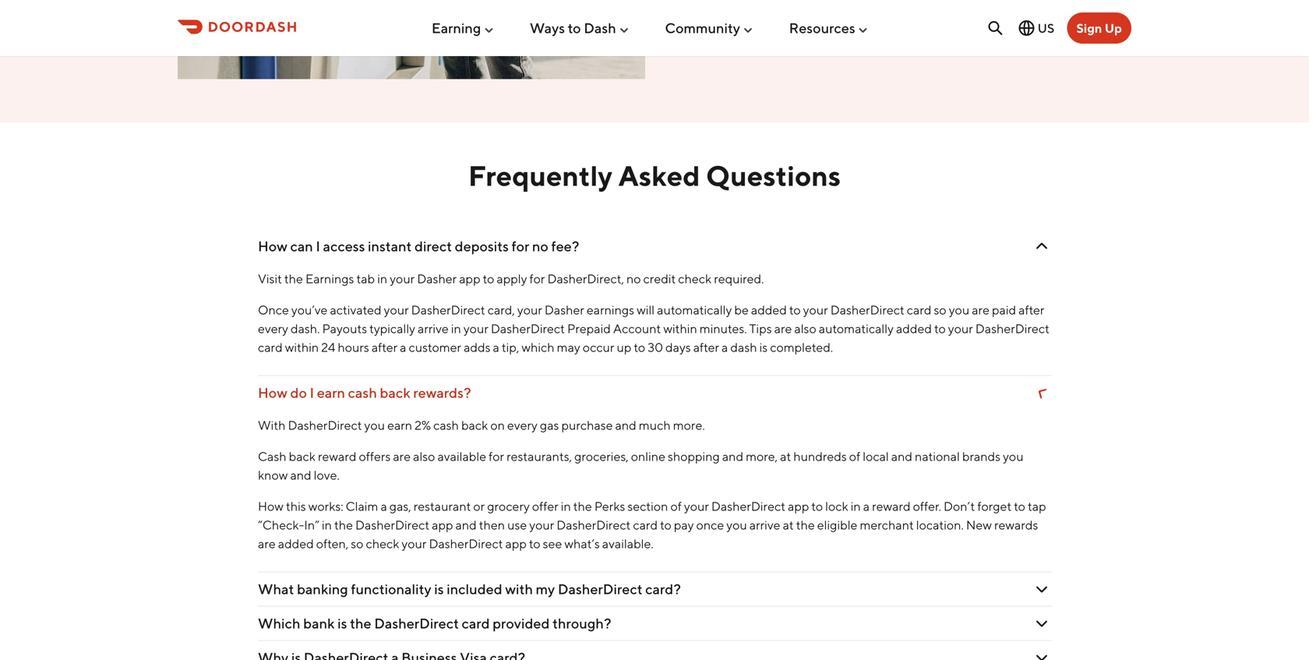 Task type: describe. For each thing, give the bounding box(es) containing it.
1 horizontal spatial after
[[693, 340, 719, 354]]

app down 'restaurant'
[[432, 517, 453, 532]]

1 vertical spatial is
[[434, 580, 444, 597]]

are left "paid"
[[972, 302, 990, 317]]

provided
[[493, 615, 550, 631]]

rewards
[[994, 517, 1038, 532]]

adds
[[464, 340, 491, 354]]

how can i access instant direct deposits for no fee?
[[258, 237, 579, 254]]

0 horizontal spatial dasher
[[417, 271, 457, 286]]

1 vertical spatial no
[[626, 271, 641, 286]]

location.
[[916, 517, 964, 532]]

customer
[[409, 340, 461, 354]]

online
[[631, 449, 665, 463]]

tip,
[[502, 340, 519, 354]]

1 horizontal spatial check
[[678, 271, 712, 286]]

hours
[[338, 340, 369, 354]]

app down deposits
[[459, 271, 480, 286]]

earnings
[[587, 302, 634, 317]]

the left perks
[[573, 499, 592, 513]]

frequently
[[468, 159, 613, 192]]

what's
[[564, 536, 600, 551]]

payouts
[[322, 321, 367, 336]]

may
[[557, 340, 580, 354]]

1 vertical spatial back
[[461, 417, 488, 432]]

1 horizontal spatial within
[[663, 321, 697, 336]]

in right offer
[[561, 499, 571, 513]]

app down 'use'
[[505, 536, 527, 551]]

earnings
[[305, 271, 354, 286]]

are inside the how this works: claim a gas, restaurant or grocery offer in the perks section of your dasherdirect app to lock in a reward offer. don't forget to tap "check-in" in the dasherdirect app and then use your dasherdirect card to pay once you arrive at the eligible merchant location. new rewards are added often, so check your dasherdirect app to see what's available.
[[258, 536, 276, 551]]

dasherdirect down functionality
[[374, 615, 459, 631]]

hundreds
[[793, 449, 847, 463]]

card?
[[645, 580, 681, 597]]

instant
[[368, 237, 412, 254]]

dasherdirect up once
[[711, 499, 785, 513]]

love.
[[314, 467, 340, 482]]

1 vertical spatial automatically
[[819, 321, 894, 336]]

0 horizontal spatial cash
[[348, 384, 377, 401]]

do
[[290, 384, 307, 401]]

what banking functionality is included with my dasherdirect card?
[[258, 580, 681, 597]]

and right local
[[891, 449, 912, 463]]

dasherdirect up completed.
[[830, 302, 905, 317]]

on
[[490, 417, 505, 432]]

ways
[[530, 20, 565, 36]]

what
[[258, 580, 294, 597]]

brands
[[962, 449, 1001, 463]]

pay
[[674, 517, 694, 532]]

card,
[[488, 302, 515, 317]]

you've
[[291, 302, 328, 317]]

know
[[258, 467, 288, 482]]

questions
[[706, 159, 841, 192]]

how this works: claim a gas, restaurant or grocery offer in the perks section of your dasherdirect app to lock in a reward offer. don't forget to tap "check-in" in the dasherdirect app and then use your dasherdirect card to pay once you arrive at the eligible merchant location. new rewards are added often, so check your dasherdirect app to see what's available.
[[258, 499, 1046, 551]]

chevron down image for what banking functionality is included with my dasherdirect card?
[[1032, 580, 1051, 598]]

and left more,
[[722, 449, 743, 463]]

functionality
[[351, 580, 431, 597]]

asked
[[618, 159, 700, 192]]

for for restaurants,
[[489, 449, 504, 463]]

the up often,
[[334, 517, 353, 532]]

prepaid
[[567, 321, 611, 336]]

at inside the how this works: claim a gas, restaurant or grocery offer in the perks section of your dasherdirect app to lock in a reward offer. don't forget to tap "check-in" in the dasherdirect app and then use your dasherdirect card to pay once you arrive at the eligible merchant location. new rewards are added often, so check your dasherdirect app to see what's available.
[[783, 517, 794, 532]]

dasherdirect down "paid"
[[975, 321, 1049, 336]]

in"
[[304, 517, 319, 532]]

works:
[[308, 499, 343, 513]]

dasherdirect down 'do'
[[288, 417, 362, 432]]

or
[[473, 499, 485, 513]]

new
[[966, 517, 992, 532]]

dasherdirect up which
[[491, 321, 565, 336]]

visit
[[258, 271, 282, 286]]

every inside once you've activated your dasherdirect card, your dasher earnings will automatically be added to your dasherdirect card so you are paid after every dash. payouts typically arrive in your dasherdirect prepaid account within minutes. tips are also automatically added to your dasherdirect card within 24 hours after a customer adds a tip, which may occur up to 30 days after a dash is completed.
[[258, 321, 288, 336]]

tap
[[1028, 499, 1046, 513]]

which
[[258, 615, 300, 631]]

national
[[915, 449, 960, 463]]

how for how do i earn cash back rewards?
[[258, 384, 287, 401]]

i for earn
[[310, 384, 314, 401]]

back inside cash back reward offers are also available for restaurants, groceries, online shopping and more, at hundreds of local and national brands you know and love.
[[289, 449, 316, 463]]

are inside cash back reward offers are also available for restaurants, groceries, online shopping and more, at hundreds of local and national brands you know and love.
[[393, 449, 411, 463]]

this
[[286, 499, 306, 513]]

fee?
[[551, 237, 579, 254]]

and left love.
[[290, 467, 311, 482]]

resources
[[789, 20, 855, 36]]

gas
[[540, 417, 559, 432]]

required.
[[714, 271, 764, 286]]

1 vertical spatial every
[[507, 417, 538, 432]]

how do i earn cash back rewards?
[[258, 384, 471, 401]]

section
[[628, 499, 668, 513]]

a up merchant
[[863, 499, 870, 513]]

perks
[[594, 499, 625, 513]]

are right "tips"
[[774, 321, 792, 336]]

the left the eligible on the bottom of the page
[[796, 517, 815, 532]]

offer.
[[913, 499, 941, 513]]

forget
[[977, 499, 1012, 513]]

paid
[[992, 302, 1016, 317]]

2%
[[415, 417, 431, 432]]

grocery
[[487, 499, 530, 513]]

in right 'in"'
[[322, 517, 332, 532]]

reward inside the how this works: claim a gas, restaurant or grocery offer in the perks section of your dasherdirect app to lock in a reward offer. don't forget to tap "check-in" in the dasherdirect app and then use your dasherdirect card to pay once you arrive at the eligible merchant location. new rewards are added often, so check your dasherdirect app to see what's available.
[[872, 499, 911, 513]]

added inside the how this works: claim a gas, restaurant or grocery offer in the perks section of your dasherdirect app to lock in a reward offer. don't forget to tap "check-in" in the dasherdirect app and then use your dasherdirect card to pay once you arrive at the eligible merchant location. new rewards are added often, so check your dasherdirect app to see what's available.
[[278, 536, 314, 551]]

once
[[696, 517, 724, 532]]

chevron down image for how do i earn cash back rewards?
[[1031, 382, 1052, 403]]

earning
[[432, 20, 481, 36]]

local
[[863, 449, 889, 463]]

once
[[258, 302, 289, 317]]

1 vertical spatial for
[[529, 271, 545, 286]]

apply
[[497, 271, 527, 286]]

dasherdirect down the then
[[429, 536, 503, 551]]

you up offers
[[364, 417, 385, 432]]

also inside cash back reward offers are also available for restaurants, groceries, online shopping and more, at hundreds of local and national brands you know and love.
[[413, 449, 435, 463]]

dasherdirect up through?
[[558, 580, 643, 597]]

2 horizontal spatial after
[[1019, 302, 1045, 317]]

earn for cash
[[317, 384, 345, 401]]

banking
[[297, 580, 348, 597]]

typically
[[369, 321, 415, 336]]

so inside the how this works: claim a gas, restaurant or grocery offer in the perks section of your dasherdirect app to lock in a reward offer. don't forget to tap "check-in" in the dasherdirect app and then use your dasherdirect card to pay once you arrive at the eligible merchant location. new rewards are added often, so check your dasherdirect app to see what's available.
[[351, 536, 363, 551]]

dasherdirect up what's
[[557, 517, 631, 532]]

0 vertical spatial no
[[532, 237, 548, 254]]

dasherdirect down gas,
[[355, 517, 429, 532]]

gas,
[[389, 499, 411, 513]]

1 vertical spatial added
[[896, 321, 932, 336]]

resources link
[[789, 13, 869, 43]]

can
[[290, 237, 313, 254]]

for for no
[[512, 237, 529, 254]]

purchase
[[561, 417, 613, 432]]

occur
[[583, 340, 614, 354]]

dx dasherdirect amber image
[[178, 0, 645, 79]]

a left tip,
[[493, 340, 499, 354]]

be
[[734, 302, 749, 317]]

check inside the how this works: claim a gas, restaurant or grocery offer in the perks section of your dasherdirect app to lock in a reward offer. don't forget to tap "check-in" in the dasherdirect app and then use your dasherdirect card to pay once you arrive at the eligible merchant location. new rewards are added often, so check your dasherdirect app to see what's available.
[[366, 536, 399, 551]]



Task type: vqa. For each thing, say whether or not it's contained in the screenshot.
accept
no



Task type: locate. For each thing, give the bounding box(es) containing it.
0 horizontal spatial also
[[413, 449, 435, 463]]

1 horizontal spatial back
[[380, 384, 410, 401]]

2 horizontal spatial added
[[896, 321, 932, 336]]

chevron down image
[[1031, 382, 1052, 403], [1032, 580, 1051, 598], [1032, 614, 1051, 633], [1032, 648, 1051, 660]]

at
[[780, 449, 791, 463], [783, 517, 794, 532]]

1 vertical spatial reward
[[872, 499, 911, 513]]

1 vertical spatial dasher
[[545, 302, 584, 317]]

dasherdirect,
[[547, 271, 624, 286]]

0 horizontal spatial of
[[670, 499, 682, 513]]

and left the much
[[615, 417, 636, 432]]

chevron down image
[[1032, 237, 1051, 255]]

chevron down image for which bank is the dasherdirect card provided through?
[[1032, 614, 1051, 633]]

1 vertical spatial of
[[670, 499, 682, 513]]

no left credit
[[626, 271, 641, 286]]

ways to dash
[[530, 20, 616, 36]]

dash
[[730, 340, 757, 354]]

a left gas,
[[381, 499, 387, 513]]

1 horizontal spatial automatically
[[819, 321, 894, 336]]

more,
[[746, 449, 778, 463]]

is
[[759, 340, 768, 354], [434, 580, 444, 597], [338, 615, 347, 631]]

reward up love.
[[318, 449, 356, 463]]

is inside once you've activated your dasherdirect card, your dasher earnings will automatically be added to your dasherdirect card so you are paid after every dash. payouts typically arrive in your dasherdirect prepaid account within minutes. tips are also automatically added to your dasherdirect card within 24 hours after a customer adds a tip, which may occur up to 30 days after a dash is completed.
[[759, 340, 768, 354]]

dasher inside once you've activated your dasherdirect card, your dasher earnings will automatically be added to your dasherdirect card so you are paid after every dash. payouts typically arrive in your dasherdirect prepaid account within minutes. tips are also automatically added to your dasherdirect card within 24 hours after a customer adds a tip, which may occur up to 30 days after a dash is completed.
[[545, 302, 584, 317]]

1 vertical spatial arrive
[[749, 517, 780, 532]]

0 horizontal spatial reward
[[318, 449, 356, 463]]

dasher down the "direct"
[[417, 271, 457, 286]]

earn
[[317, 384, 345, 401], [387, 417, 412, 432]]

1 vertical spatial i
[[310, 384, 314, 401]]

use
[[507, 517, 527, 532]]

0 vertical spatial how
[[258, 237, 287, 254]]

you left "paid"
[[949, 302, 970, 317]]

sign up
[[1076, 21, 1122, 35]]

0 horizontal spatial i
[[310, 384, 314, 401]]

how up "check-
[[258, 499, 284, 513]]

within down dash.
[[285, 340, 319, 354]]

0 vertical spatial check
[[678, 271, 712, 286]]

in inside once you've activated your dasherdirect card, your dasher earnings will automatically be added to your dasherdirect card so you are paid after every dash. payouts typically arrive in your dasherdirect prepaid account within minutes. tips are also automatically added to your dasherdirect card within 24 hours after a customer adds a tip, which may occur up to 30 days after a dash is completed.
[[451, 321, 461, 336]]

2 how from the top
[[258, 384, 287, 401]]

eligible
[[817, 517, 857, 532]]

0 vertical spatial i
[[316, 237, 320, 254]]

also down 2%
[[413, 449, 435, 463]]

0 vertical spatial for
[[512, 237, 529, 254]]

3 how from the top
[[258, 499, 284, 513]]

cash
[[258, 449, 286, 463]]

1 horizontal spatial of
[[849, 449, 860, 463]]

tab
[[356, 271, 375, 286]]

also inside once you've activated your dasherdirect card, your dasher earnings will automatically be added to your dasherdirect card so you are paid after every dash. payouts typically arrive in your dasherdirect prepaid account within minutes. tips are also automatically added to your dasherdirect card within 24 hours after a customer adds a tip, which may occur up to 30 days after a dash is completed.
[[794, 321, 816, 336]]

0 vertical spatial at
[[780, 449, 791, 463]]

you right once
[[726, 517, 747, 532]]

also
[[794, 321, 816, 336], [413, 449, 435, 463]]

sign
[[1076, 21, 1102, 35]]

minutes.
[[700, 321, 747, 336]]

lock
[[825, 499, 848, 513]]

cash down hours
[[348, 384, 377, 401]]

shopping
[[668, 449, 720, 463]]

so right often,
[[351, 536, 363, 551]]

us
[[1038, 21, 1055, 35]]

1 horizontal spatial dasher
[[545, 302, 584, 317]]

after down minutes.
[[693, 340, 719, 354]]

2 vertical spatial added
[[278, 536, 314, 551]]

ways to dash link
[[530, 13, 630, 43]]

0 vertical spatial back
[[380, 384, 410, 401]]

is up which bank is the dasherdirect card provided through?
[[434, 580, 444, 597]]

1 horizontal spatial cash
[[433, 417, 459, 432]]

and inside the how this works: claim a gas, restaurant or grocery offer in the perks section of your dasherdirect app to lock in a reward offer. don't forget to tap "check-in" in the dasherdirect app and then use your dasherdirect card to pay once you arrive at the eligible merchant location. new rewards are added often, so check your dasherdirect app to see what's available.
[[455, 517, 477, 532]]

up
[[617, 340, 631, 354]]

see
[[543, 536, 562, 551]]

automatically up minutes.
[[657, 302, 732, 317]]

1 vertical spatial so
[[351, 536, 363, 551]]

credit
[[643, 271, 676, 286]]

of inside cash back reward offers are also available for restaurants, groceries, online shopping and more, at hundreds of local and national brands you know and love.
[[849, 449, 860, 463]]

2 horizontal spatial back
[[461, 417, 488, 432]]

of inside the how this works: claim a gas, restaurant or grocery offer in the perks section of your dasherdirect app to lock in a reward offer. don't forget to tap "check-in" in the dasherdirect app and then use your dasherdirect card to pay once you arrive at the eligible merchant location. new rewards are added often, so check your dasherdirect app to see what's available.
[[670, 499, 682, 513]]

reward up merchant
[[872, 499, 911, 513]]

cash right 2%
[[433, 417, 459, 432]]

more.
[[673, 417, 705, 432]]

which bank is the dasherdirect card provided through?
[[258, 615, 611, 631]]

app left the lock
[[788, 499, 809, 513]]

restaurants,
[[507, 449, 572, 463]]

how for how this works: claim a gas, restaurant or grocery offer in the perks section of your dasherdirect app to lock in a reward offer. don't forget to tap "check-in" in the dasherdirect app and then use your dasherdirect card to pay once you arrive at the eligible merchant location. new rewards are added often, so check your dasherdirect app to see what's available.
[[258, 499, 284, 513]]

dasherdirect up customer
[[411, 302, 485, 317]]

activated
[[330, 302, 381, 317]]

for up apply
[[512, 237, 529, 254]]

chevron down image inside button
[[1032, 648, 1051, 660]]

is right the "bank"
[[338, 615, 347, 631]]

so left "paid"
[[934, 302, 947, 317]]

within
[[663, 321, 697, 336], [285, 340, 319, 354]]

restaurant
[[414, 499, 471, 513]]

dash.
[[291, 321, 320, 336]]

for inside cash back reward offers are also available for restaurants, groceries, online shopping and more, at hundreds of local and national brands you know and love.
[[489, 449, 504, 463]]

tips
[[749, 321, 772, 336]]

0 vertical spatial is
[[759, 340, 768, 354]]

arrive up customer
[[418, 321, 449, 336]]

1 vertical spatial also
[[413, 449, 435, 463]]

arrive right once
[[749, 517, 780, 532]]

in right tab
[[377, 271, 387, 286]]

30
[[648, 340, 663, 354]]

included
[[447, 580, 502, 597]]

chevron down button
[[258, 641, 1051, 660]]

for
[[512, 237, 529, 254], [529, 271, 545, 286], [489, 449, 504, 463]]

0 vertical spatial cash
[[348, 384, 377, 401]]

at left the eligible on the bottom of the page
[[783, 517, 794, 532]]

0 horizontal spatial is
[[338, 615, 347, 631]]

how for how can i access instant direct deposits for no fee?
[[258, 237, 287, 254]]

0 vertical spatial within
[[663, 321, 697, 336]]

in right the lock
[[851, 499, 861, 513]]

0 vertical spatial added
[[751, 302, 787, 317]]

bank
[[303, 615, 335, 631]]

dasherdirect
[[411, 302, 485, 317], [830, 302, 905, 317], [491, 321, 565, 336], [975, 321, 1049, 336], [288, 417, 362, 432], [711, 499, 785, 513], [355, 517, 429, 532], [557, 517, 631, 532], [429, 536, 503, 551], [558, 580, 643, 597], [374, 615, 459, 631]]

you inside the how this works: claim a gas, restaurant or grocery offer in the perks section of your dasherdirect app to lock in a reward offer. don't forget to tap "check-in" in the dasherdirect app and then use your dasherdirect card to pay once you arrive at the eligible merchant location. new rewards are added often, so check your dasherdirect app to see what's available.
[[726, 517, 747, 532]]

back left on
[[461, 417, 488, 432]]

after right "paid"
[[1019, 302, 1045, 317]]

arrive inside once you've activated your dasherdirect card, your dasher earnings will automatically be added to your dasherdirect card so you are paid after every dash. payouts typically arrive in your dasherdirect prepaid account within minutes. tips are also automatically added to your dasherdirect card within 24 hours after a customer adds a tip, which may occur up to 30 days after a dash is completed.
[[418, 321, 449, 336]]

you inside cash back reward offers are also available for restaurants, groceries, online shopping and more, at hundreds of local and national brands you know and love.
[[1003, 449, 1024, 463]]

within up days
[[663, 321, 697, 336]]

card inside the how this works: claim a gas, restaurant or grocery offer in the perks section of your dasherdirect app to lock in a reward offer. don't forget to tap "check-in" in the dasherdirect app and then use your dasherdirect card to pay once you arrive at the eligible merchant location. new rewards are added often, so check your dasherdirect app to see what's available.
[[633, 517, 658, 532]]

no left fee?
[[532, 237, 548, 254]]

back right cash
[[289, 449, 316, 463]]

arrive inside the how this works: claim a gas, restaurant or grocery offer in the perks section of your dasherdirect app to lock in a reward offer. don't forget to tap "check-in" in the dasherdirect app and then use your dasherdirect card to pay once you arrive at the eligible merchant location. new rewards are added often, so check your dasherdirect app to see what's available.
[[749, 517, 780, 532]]

dasher up prepaid
[[545, 302, 584, 317]]

earn for 2%
[[387, 417, 412, 432]]

a down typically
[[400, 340, 406, 354]]

every right on
[[507, 417, 538, 432]]

completed.
[[770, 340, 833, 354]]

2 vertical spatial is
[[338, 615, 347, 631]]

0 horizontal spatial so
[[351, 536, 363, 551]]

0 horizontal spatial added
[[278, 536, 314, 551]]

how inside the how this works: claim a gas, restaurant or grocery offer in the perks section of your dasherdirect app to lock in a reward offer. don't forget to tap "check-in" in the dasherdirect app and then use your dasherdirect card to pay once you arrive at the eligible merchant location. new rewards are added often, so check your dasherdirect app to see what's available.
[[258, 499, 284, 513]]

so inside once you've activated your dasherdirect card, your dasher earnings will automatically be added to your dasherdirect card so you are paid after every dash. payouts typically arrive in your dasherdirect prepaid account within minutes. tips are also automatically added to your dasherdirect card within 24 hours after a customer adds a tip, which may occur up to 30 days after a dash is completed.
[[934, 302, 947, 317]]

1 horizontal spatial added
[[751, 302, 787, 317]]

2 horizontal spatial is
[[759, 340, 768, 354]]

check down gas,
[[366, 536, 399, 551]]

0 horizontal spatial back
[[289, 449, 316, 463]]

up
[[1105, 21, 1122, 35]]

you right brands
[[1003, 449, 1024, 463]]

a
[[400, 340, 406, 354], [493, 340, 499, 354], [722, 340, 728, 354], [381, 499, 387, 513], [863, 499, 870, 513]]

then
[[479, 517, 505, 532]]

the right the "bank"
[[350, 615, 371, 631]]

1 vertical spatial within
[[285, 340, 319, 354]]

no
[[532, 237, 548, 254], [626, 271, 641, 286]]

1 horizontal spatial no
[[626, 271, 641, 286]]

how left can
[[258, 237, 287, 254]]

arrive
[[418, 321, 449, 336], [749, 517, 780, 532]]

reward inside cash back reward offers are also available for restaurants, groceries, online shopping and more, at hundreds of local and national brands you know and love.
[[318, 449, 356, 463]]

i for access
[[316, 237, 320, 254]]

in up customer
[[451, 321, 461, 336]]

added
[[751, 302, 787, 317], [896, 321, 932, 336], [278, 536, 314, 551]]

earn right 'do'
[[317, 384, 345, 401]]

are right offers
[[393, 449, 411, 463]]

cash back reward offers are also available for restaurants, groceries, online shopping and more, at hundreds of local and national brands you know and love.
[[258, 449, 1024, 482]]

with dasherdirect you earn 2% cash back on every gas purchase and much more.
[[258, 417, 707, 432]]

frequently asked questions
[[468, 159, 841, 192]]

0 vertical spatial earn
[[317, 384, 345, 401]]

available
[[438, 449, 486, 463]]

i right 'do'
[[310, 384, 314, 401]]

0 vertical spatial automatically
[[657, 302, 732, 317]]

direct
[[415, 237, 452, 254]]

0 vertical spatial so
[[934, 302, 947, 317]]

is down "tips"
[[759, 340, 768, 354]]

for down on
[[489, 449, 504, 463]]

0 horizontal spatial check
[[366, 536, 399, 551]]

1 vertical spatial cash
[[433, 417, 459, 432]]

0 vertical spatial dasher
[[417, 271, 457, 286]]

0 vertical spatial of
[[849, 449, 860, 463]]

the
[[284, 271, 303, 286], [573, 499, 592, 513], [334, 517, 353, 532], [796, 517, 815, 532], [350, 615, 371, 631]]

0 horizontal spatial no
[[532, 237, 548, 254]]

1 horizontal spatial every
[[507, 417, 538, 432]]

2 vertical spatial back
[[289, 449, 316, 463]]

0 vertical spatial also
[[794, 321, 816, 336]]

also up completed.
[[794, 321, 816, 336]]

back left rewards?
[[380, 384, 410, 401]]

0 horizontal spatial automatically
[[657, 302, 732, 317]]

my
[[536, 580, 555, 597]]

a down minutes.
[[722, 340, 728, 354]]

1 horizontal spatial earn
[[387, 417, 412, 432]]

1 horizontal spatial arrive
[[749, 517, 780, 532]]

at right more,
[[780, 449, 791, 463]]

with
[[258, 417, 286, 432]]

of up pay
[[670, 499, 682, 513]]

so
[[934, 302, 947, 317], [351, 536, 363, 551]]

0 horizontal spatial earn
[[317, 384, 345, 401]]

at inside cash back reward offers are also available for restaurants, groceries, online shopping and more, at hundreds of local and national brands you know and love.
[[780, 449, 791, 463]]

offer
[[532, 499, 559, 513]]

1 vertical spatial check
[[366, 536, 399, 551]]

1 horizontal spatial so
[[934, 302, 947, 317]]

through?
[[553, 615, 611, 631]]

cash
[[348, 384, 377, 401], [433, 417, 459, 432]]

of left local
[[849, 449, 860, 463]]

i right can
[[316, 237, 320, 254]]

0 horizontal spatial within
[[285, 340, 319, 354]]

for right apply
[[529, 271, 545, 286]]

0 horizontal spatial every
[[258, 321, 288, 336]]

how
[[258, 237, 287, 254], [258, 384, 287, 401], [258, 499, 284, 513]]

0 horizontal spatial arrive
[[418, 321, 449, 336]]

offers
[[359, 449, 391, 463]]

will
[[637, 302, 655, 317]]

the right the visit
[[284, 271, 303, 286]]

2 vertical spatial for
[[489, 449, 504, 463]]

1 vertical spatial earn
[[387, 417, 412, 432]]

deposits
[[455, 237, 509, 254]]

0 vertical spatial arrive
[[418, 321, 449, 336]]

with
[[505, 580, 533, 597]]

1 horizontal spatial reward
[[872, 499, 911, 513]]

available.
[[602, 536, 654, 551]]

are down "check-
[[258, 536, 276, 551]]

2 vertical spatial how
[[258, 499, 284, 513]]

1 vertical spatial at
[[783, 517, 794, 532]]

how left 'do'
[[258, 384, 287, 401]]

automatically up completed.
[[819, 321, 894, 336]]

you inside once you've activated your dasherdirect card, your dasher earnings will automatically be added to your dasherdirect card so you are paid after every dash. payouts typically arrive in your dasherdirect prepaid account within minutes. tips are also automatically added to your dasherdirect card within 24 hours after a customer adds a tip, which may occur up to 30 days after a dash is completed.
[[949, 302, 970, 317]]

of
[[849, 449, 860, 463], [670, 499, 682, 513]]

1 how from the top
[[258, 237, 287, 254]]

0 vertical spatial every
[[258, 321, 288, 336]]

every down once
[[258, 321, 288, 336]]

globe line image
[[1017, 19, 1036, 37]]

1 horizontal spatial is
[[434, 580, 444, 597]]

1 horizontal spatial also
[[794, 321, 816, 336]]

after down typically
[[372, 340, 398, 354]]

0 vertical spatial reward
[[318, 449, 356, 463]]

i
[[316, 237, 320, 254], [310, 384, 314, 401]]

visit the earnings tab in your dasher app to apply for dasherdirect, no credit check required.
[[258, 271, 764, 286]]

once you've activated your dasherdirect card, your dasher earnings will automatically be added to your dasherdirect card so you are paid after every dash. payouts typically arrive in your dasherdirect prepaid account within minutes. tips are also automatically added to your dasherdirect card within 24 hours after a customer adds a tip, which may occur up to 30 days after a dash is completed.
[[258, 302, 1049, 354]]

0 horizontal spatial after
[[372, 340, 398, 354]]

check right credit
[[678, 271, 712, 286]]

1 vertical spatial how
[[258, 384, 287, 401]]

earn left 2%
[[387, 417, 412, 432]]

and down or
[[455, 517, 477, 532]]

after
[[1019, 302, 1045, 317], [372, 340, 398, 354], [693, 340, 719, 354]]

1 horizontal spatial i
[[316, 237, 320, 254]]

dash
[[584, 20, 616, 36]]

account
[[613, 321, 661, 336]]



